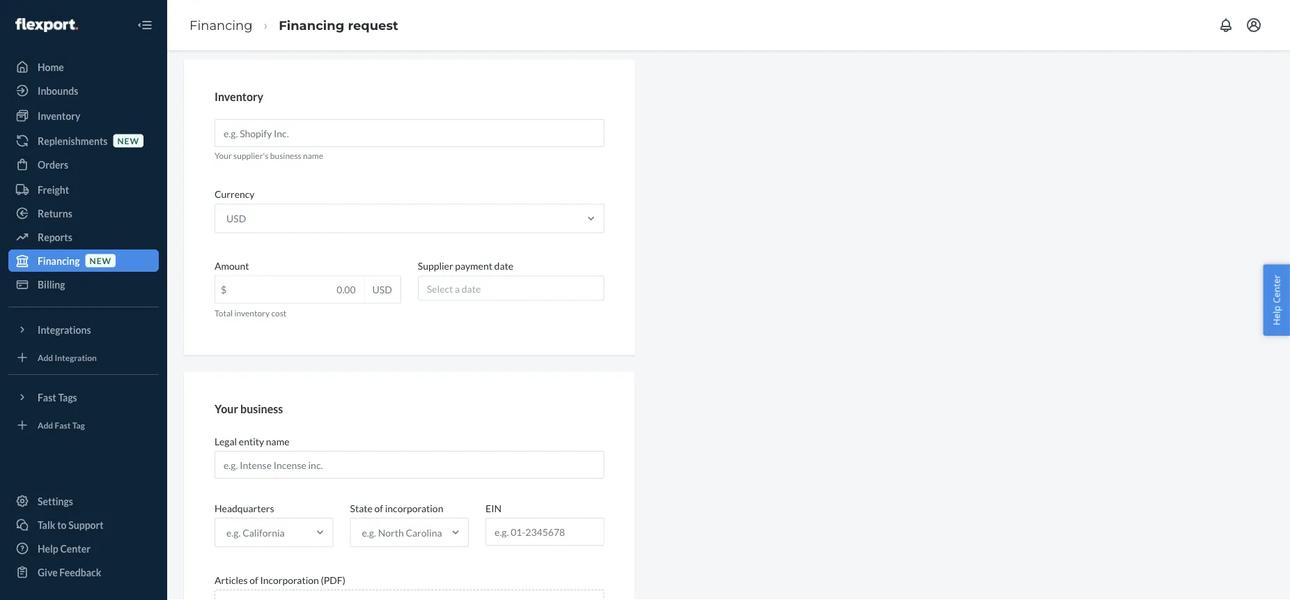 Task type: vqa. For each thing, say whether or not it's contained in the screenshot.
Add Fast Tag in the bottom of the page
yes



Task type: locate. For each thing, give the bounding box(es) containing it.
0 vertical spatial help center
[[1271, 275, 1284, 325]]

0 vertical spatial date
[[495, 260, 514, 272]]

center inside help center link
[[60, 543, 91, 555]]

give feedback button
[[8, 561, 159, 583]]

supplier
[[418, 260, 454, 272]]

2 add from the top
[[38, 420, 53, 430]]

1 horizontal spatial help center
[[1271, 275, 1284, 325]]

home
[[38, 61, 64, 73]]

financing
[[190, 17, 253, 33], [279, 17, 345, 33], [38, 255, 80, 267]]

name right supplier's
[[303, 151, 323, 161]]

e.g. Shopify Inc. field
[[215, 119, 605, 147]]

support
[[68, 519, 104, 531]]

your
[[215, 151, 232, 161], [215, 402, 238, 415]]

add integration link
[[8, 346, 159, 369]]

talk
[[38, 519, 55, 531]]

1 horizontal spatial center
[[1271, 275, 1284, 303]]

help
[[1271, 306, 1284, 325], [38, 543, 58, 555]]

0 vertical spatial your
[[215, 151, 232, 161]]

select
[[427, 283, 453, 295]]

settings
[[38, 495, 73, 507]]

e.g. down headquarters
[[227, 527, 241, 539]]

1 add from the top
[[38, 352, 53, 362]]

usd left select on the left of page
[[373, 284, 392, 295]]

freight
[[38, 184, 69, 196]]

of for state
[[375, 502, 383, 514]]

help center inside "button"
[[1271, 275, 1284, 325]]

2 horizontal spatial financing
[[279, 17, 345, 33]]

add integration
[[38, 352, 97, 362]]

e.g. north carolina
[[362, 527, 442, 539]]

1 vertical spatial help center
[[38, 543, 91, 555]]

0 horizontal spatial e.g.
[[227, 527, 241, 539]]

0 horizontal spatial new
[[90, 255, 112, 266]]

1 vertical spatial center
[[60, 543, 91, 555]]

1 e.g. from the left
[[227, 527, 241, 539]]

supplier payment date
[[418, 260, 514, 272]]

financing for financing request
[[279, 17, 345, 33]]

2 your from the top
[[215, 402, 238, 415]]

add inside add fast tag link
[[38, 420, 53, 430]]

fast tags button
[[8, 386, 159, 408]]

1 vertical spatial add
[[38, 420, 53, 430]]

1 horizontal spatial date
[[495, 260, 514, 272]]

1 vertical spatial your
[[215, 402, 238, 415]]

new up the orders link
[[117, 136, 139, 146]]

1 vertical spatial name
[[266, 435, 290, 447]]

1 horizontal spatial help
[[1271, 306, 1284, 325]]

financing request link
[[279, 17, 399, 33]]

usd down currency
[[227, 212, 246, 224]]

your business
[[215, 402, 283, 415]]

date
[[495, 260, 514, 272], [462, 283, 481, 295]]

of right the articles
[[250, 574, 258, 586]]

help center button
[[1264, 264, 1291, 336]]

total
[[215, 308, 233, 318]]

talk to support button
[[8, 514, 159, 536]]

your up legal
[[215, 402, 238, 415]]

e.g. california
[[227, 527, 285, 539]]

payment
[[455, 260, 493, 272]]

0 vertical spatial name
[[303, 151, 323, 161]]

0 vertical spatial help
[[1271, 306, 1284, 325]]

add fast tag link
[[8, 414, 159, 436]]

date right a
[[462, 283, 481, 295]]

0 horizontal spatial of
[[250, 574, 258, 586]]

returns
[[38, 207, 72, 219]]

inventory
[[235, 308, 270, 318]]

supplier's
[[234, 151, 269, 161]]

0 vertical spatial usd
[[227, 212, 246, 224]]

1 horizontal spatial e.g.
[[362, 527, 376, 539]]

new for financing
[[90, 255, 112, 266]]

add inside add integration link
[[38, 352, 53, 362]]

financing request
[[279, 17, 399, 33]]

name
[[303, 151, 323, 161], [266, 435, 290, 447]]

inventory link
[[8, 105, 159, 127]]

0 vertical spatial add
[[38, 352, 53, 362]]

freight link
[[8, 178, 159, 201]]

name right entity
[[266, 435, 290, 447]]

tag
[[72, 420, 85, 430]]

new down reports link
[[90, 255, 112, 266]]

new for replenishments
[[117, 136, 139, 146]]

business
[[270, 151, 302, 161], [240, 402, 283, 415]]

add for add integration
[[38, 352, 53, 362]]

integration
[[55, 352, 97, 362]]

1 horizontal spatial name
[[303, 151, 323, 161]]

articles of incorporation (pdf)
[[215, 574, 346, 586]]

center
[[1271, 275, 1284, 303], [60, 543, 91, 555]]

1 vertical spatial inventory
[[38, 110, 80, 122]]

e.g. left north
[[362, 527, 376, 539]]

state of incorporation
[[350, 502, 444, 514]]

1 horizontal spatial usd
[[373, 284, 392, 295]]

date right payment
[[495, 260, 514, 272]]

1 your from the top
[[215, 151, 232, 161]]

inventory down inbounds
[[38, 110, 80, 122]]

e.g. Intense Incense inc. field
[[215, 451, 605, 479]]

1 vertical spatial date
[[462, 283, 481, 295]]

new
[[117, 136, 139, 146], [90, 255, 112, 266]]

0 horizontal spatial center
[[60, 543, 91, 555]]

0 horizontal spatial inventory
[[38, 110, 80, 122]]

replenishments
[[38, 135, 108, 147]]

billing
[[38, 278, 65, 290]]

to
[[57, 519, 67, 531]]

0 vertical spatial new
[[117, 136, 139, 146]]

give feedback
[[38, 566, 101, 578]]

select a date
[[427, 283, 481, 295]]

0 vertical spatial inventory
[[215, 90, 264, 103]]

fast left tag
[[55, 420, 71, 430]]

e.g. for e.g. north carolina
[[362, 527, 376, 539]]

date for select a date
[[462, 283, 481, 295]]

legal
[[215, 435, 237, 447]]

tags
[[58, 391, 77, 403]]

0 horizontal spatial date
[[462, 283, 481, 295]]

0 vertical spatial fast
[[38, 391, 56, 403]]

usd
[[227, 212, 246, 224], [373, 284, 392, 295]]

1 horizontal spatial of
[[375, 502, 383, 514]]

0 horizontal spatial help center
[[38, 543, 91, 555]]

business right supplier's
[[270, 151, 302, 161]]

your left supplier's
[[215, 151, 232, 161]]

cost
[[271, 308, 287, 318]]

add
[[38, 352, 53, 362], [38, 420, 53, 430]]

inventory up supplier's
[[215, 90, 264, 103]]

amount
[[215, 260, 249, 272]]

0 vertical spatial center
[[1271, 275, 1284, 303]]

talk to support
[[38, 519, 104, 531]]

e.g.
[[227, 527, 241, 539], [362, 527, 376, 539]]

add left integration at left bottom
[[38, 352, 53, 362]]

fast left tags
[[38, 391, 56, 403]]

of right state
[[375, 502, 383, 514]]

add down fast tags
[[38, 420, 53, 430]]

1 vertical spatial usd
[[373, 284, 392, 295]]

0.00 text field
[[215, 276, 364, 303]]

of
[[375, 502, 383, 514], [250, 574, 258, 586]]

1 vertical spatial of
[[250, 574, 258, 586]]

1 vertical spatial help
[[38, 543, 58, 555]]

e.g. 01-2345678 text field
[[487, 519, 604, 545]]

1 vertical spatial new
[[90, 255, 112, 266]]

business up legal entity name on the bottom of page
[[240, 402, 283, 415]]

incorporation
[[385, 502, 444, 514]]

help center
[[1271, 275, 1284, 325], [38, 543, 91, 555]]

your supplier's business name
[[215, 151, 323, 161]]

2 e.g. from the left
[[362, 527, 376, 539]]

0 horizontal spatial usd
[[227, 212, 246, 224]]

integrations
[[38, 324, 91, 336]]

ein
[[486, 502, 502, 514]]

integrations button
[[8, 319, 159, 341]]

breadcrumbs navigation
[[178, 5, 410, 45]]

a
[[455, 283, 460, 295]]

1 horizontal spatial financing
[[190, 17, 253, 33]]

1 horizontal spatial new
[[117, 136, 139, 146]]

inventory
[[215, 90, 264, 103], [38, 110, 80, 122]]

0 vertical spatial of
[[375, 502, 383, 514]]

add for add fast tag
[[38, 420, 53, 430]]

fast
[[38, 391, 56, 403], [55, 420, 71, 430]]

open account menu image
[[1246, 17, 1263, 33]]

feedback
[[59, 566, 101, 578]]



Task type: describe. For each thing, give the bounding box(es) containing it.
0 vertical spatial business
[[270, 151, 302, 161]]

returns link
[[8, 202, 159, 224]]

add fast tag
[[38, 420, 85, 430]]

legal entity name
[[215, 435, 290, 447]]

1 vertical spatial fast
[[55, 420, 71, 430]]

fast inside dropdown button
[[38, 391, 56, 403]]

help inside "button"
[[1271, 306, 1284, 325]]

fast tags
[[38, 391, 77, 403]]

open notifications image
[[1218, 17, 1235, 33]]

reports
[[38, 231, 72, 243]]

home link
[[8, 56, 159, 78]]

0 horizontal spatial financing
[[38, 255, 80, 267]]

1 vertical spatial business
[[240, 402, 283, 415]]

state
[[350, 502, 373, 514]]

articles
[[215, 574, 248, 586]]

0 horizontal spatial help
[[38, 543, 58, 555]]

your for your supplier's business name
[[215, 151, 232, 161]]

1 horizontal spatial inventory
[[215, 90, 264, 103]]

close navigation image
[[137, 17, 153, 33]]

center inside the help center "button"
[[1271, 275, 1284, 303]]

inbounds link
[[8, 79, 159, 102]]

of for articles
[[250, 574, 258, 586]]

orders link
[[8, 153, 159, 176]]

headquarters
[[215, 502, 274, 514]]

inbounds
[[38, 85, 78, 97]]

reports link
[[8, 226, 159, 248]]

request
[[348, 17, 399, 33]]

date for supplier payment date
[[495, 260, 514, 272]]

your for your business
[[215, 402, 238, 415]]

settings link
[[8, 490, 159, 512]]

$
[[221, 284, 227, 295]]

financing for financing link
[[190, 17, 253, 33]]

e.g. for e.g. california
[[227, 527, 241, 539]]

total inventory cost
[[215, 308, 287, 318]]

incorporation
[[260, 574, 319, 586]]

give
[[38, 566, 58, 578]]

(pdf)
[[321, 574, 346, 586]]

orders
[[38, 159, 68, 170]]

currency
[[215, 188, 255, 200]]

financing link
[[190, 17, 253, 33]]

entity
[[239, 435, 264, 447]]

billing link
[[8, 273, 159, 296]]

help center link
[[8, 537, 159, 560]]

carolina
[[406, 527, 442, 539]]

north
[[378, 527, 404, 539]]

0 horizontal spatial name
[[266, 435, 290, 447]]

california
[[243, 527, 285, 539]]

flexport logo image
[[15, 18, 78, 32]]



